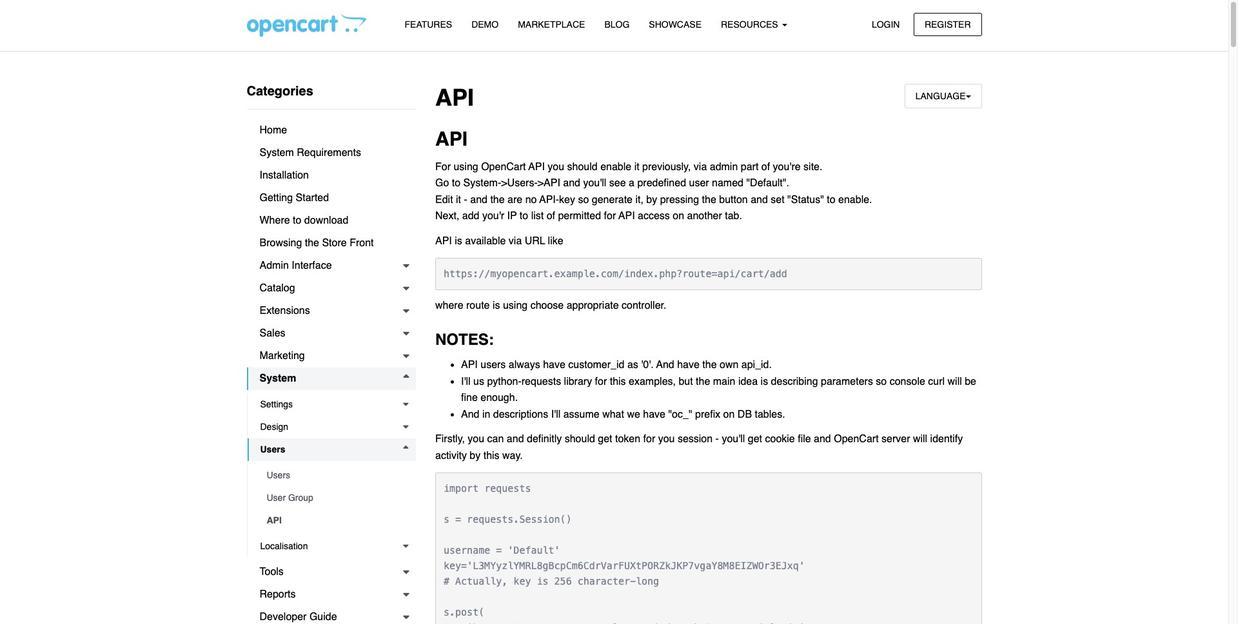 Task type: locate. For each thing, give the bounding box(es) containing it.
where to download
[[260, 215, 348, 226]]

so left console in the right of the page
[[876, 376, 887, 387]]

you're
[[773, 161, 801, 173]]

tab.
[[725, 211, 742, 222]]

0 vertical spatial on
[[673, 211, 684, 222]]

1 horizontal spatial get
[[748, 433, 762, 445]]

language
[[915, 91, 966, 101]]

by inside firstly, you can and definitly should get token for you session - you'll get cookie file and opencart server will identify activity by this way.
[[470, 450, 481, 461]]

you'll left the see
[[583, 178, 606, 189]]

0 horizontal spatial get
[[598, 433, 612, 445]]

have up library
[[543, 359, 565, 371]]

1 horizontal spatial i'll
[[551, 409, 560, 420]]

is inside api users always have customer_id as '0'. and have the own api_id. i'll us python-requests library for this examples, but the main idea is describing parameters so console curl will be fine enough. and in descriptions i'll assume what we have "oc_" prefix on db tables.
[[761, 376, 768, 387]]

and right file
[[814, 433, 831, 445]]

actually,
[[455, 576, 508, 587]]

1 horizontal spatial -
[[715, 433, 719, 445]]

requests down always
[[521, 376, 561, 387]]

is left available
[[455, 235, 462, 247]]

will
[[948, 376, 962, 387], [913, 433, 927, 445]]

0 horizontal spatial you'll
[[583, 178, 606, 189]]

reports
[[260, 589, 296, 600]]

for down generate
[[604, 211, 616, 222]]

1 vertical spatial by
[[470, 450, 481, 461]]

will inside api users always have customer_id as '0'. and have the own api_id. i'll us python-requests library for this examples, but the main idea is describing parameters so console curl will be fine enough. and in descriptions i'll assume what we have "oc_" prefix on db tables.
[[948, 376, 962, 387]]

0 horizontal spatial have
[[543, 359, 565, 371]]

key
[[559, 194, 575, 206], [513, 576, 531, 587]]

users link down "settings" link
[[247, 438, 416, 461]]

in
[[482, 409, 490, 420]]

0 horizontal spatial of
[[547, 211, 555, 222]]

1 horizontal spatial you'll
[[722, 433, 745, 445]]

available
[[465, 235, 506, 247]]

a
[[629, 178, 634, 189]]

0 vertical spatial -
[[464, 194, 467, 206]]

1 horizontal spatial you
[[548, 161, 564, 173]]

users down design
[[260, 444, 285, 455]]

requests
[[521, 376, 561, 387], [484, 483, 531, 494]]

0 horizontal spatial this
[[483, 450, 499, 461]]

-
[[464, 194, 467, 206], [715, 433, 719, 445]]

1 horizontal spatial it
[[634, 161, 639, 173]]

0 horizontal spatial key
[[513, 576, 531, 587]]

the up 'another'
[[702, 194, 716, 206]]

0 vertical spatial so
[[578, 194, 589, 206]]

api link
[[254, 509, 416, 532]]

this inside api users always have customer_id as '0'. and have the own api_id. i'll us python-requests library for this examples, but the main idea is describing parameters so console curl will be fine enough. and in descriptions i'll assume what we have "oc_" prefix on db tables.
[[610, 376, 626, 387]]

key down 'default'
[[513, 576, 531, 587]]

1 vertical spatial via
[[509, 235, 522, 247]]

1 vertical spatial so
[[876, 376, 887, 387]]

no
[[525, 194, 537, 206]]

design link
[[247, 416, 416, 438]]

1 vertical spatial you'll
[[722, 433, 745, 445]]

should for definitly
[[565, 433, 595, 445]]

and down system-
[[470, 194, 487, 206]]

opencart left the server
[[834, 433, 879, 445]]

route
[[466, 300, 490, 312]]

to left the enable.
[[827, 194, 835, 206]]

us
[[473, 376, 484, 387]]

this down customer_id
[[610, 376, 626, 387]]

system for system
[[260, 373, 296, 384]]

of
[[761, 161, 770, 173], [547, 211, 555, 222]]

is inside import requests s = requests.session() username = 'default' key='l3myyzlymrl8gbcpcm6cdrvarfuxtporzkjkp7vgay8m8eizwor3ejxq' # actually, key is 256 character-long s.post( 'https://myopencart.example.com/index.php?route=api/l
[[537, 576, 548, 587]]

by right it,
[[646, 194, 657, 206]]

i'll left us
[[461, 376, 470, 387]]

via up user
[[694, 161, 707, 173]]

of right list
[[547, 211, 555, 222]]

0 vertical spatial using
[[454, 161, 478, 173]]

1 horizontal spatial opencart
[[834, 433, 879, 445]]

1 vertical spatial opencart
[[834, 433, 879, 445]]

user group
[[267, 493, 313, 503]]

- up add
[[464, 194, 467, 206]]

cookie
[[765, 433, 795, 445]]

1 horizontal spatial key
[[559, 194, 575, 206]]

1 horizontal spatial and
[[656, 359, 674, 371]]

using right for
[[454, 161, 478, 173]]

via left url
[[509, 235, 522, 247]]

1 vertical spatial system
[[260, 373, 296, 384]]

extensions
[[260, 305, 310, 317]]

set
[[771, 194, 785, 206]]

0 vertical spatial will
[[948, 376, 962, 387]]

for
[[604, 211, 616, 222], [595, 376, 607, 387], [643, 433, 655, 445]]

0 horizontal spatial will
[[913, 433, 927, 445]]

key up permitted
[[559, 194, 575, 206]]

user
[[689, 178, 709, 189]]

"oc_"
[[668, 409, 692, 420]]

identify
[[930, 433, 963, 445]]

it,
[[635, 194, 643, 206]]

0 horizontal spatial so
[[578, 194, 589, 206]]

256
[[554, 576, 572, 587]]

firstly, you can and definitly should get token for you session - you'll get cookie file and opencart server will identify activity by this way.
[[435, 433, 963, 461]]

it up the a
[[634, 161, 639, 173]]

curl
[[928, 376, 945, 387]]

1 horizontal spatial by
[[646, 194, 657, 206]]

get left cookie
[[748, 433, 762, 445]]

2 horizontal spatial have
[[677, 359, 700, 371]]

system requirements link
[[247, 142, 416, 164]]

requests up requests.session()
[[484, 483, 531, 494]]

import requests s = requests.session() username = 'default' key='l3myyzlymrl8gbcpcm6cdrvarfuxtporzkjkp7vgay8m8eizwor3ejxq' # actually, key is 256 character-long s.post( 'https://myopencart.example.com/index.php?route=api/l
[[444, 483, 810, 624]]

and left in
[[461, 409, 479, 420]]

1 horizontal spatial on
[[723, 409, 735, 420]]

is left 256
[[537, 576, 548, 587]]

get left token at bottom
[[598, 433, 612, 445]]

0 vertical spatial requests
[[521, 376, 561, 387]]

i'll left assume in the bottom left of the page
[[551, 409, 560, 420]]

and
[[563, 178, 580, 189], [470, 194, 487, 206], [751, 194, 768, 206], [507, 433, 524, 445], [814, 433, 831, 445]]

but
[[679, 376, 693, 387]]

0 vertical spatial via
[[694, 161, 707, 173]]

you up >api
[[548, 161, 564, 173]]

0 horizontal spatial you
[[468, 433, 484, 445]]

0 horizontal spatial i'll
[[461, 376, 470, 387]]

catalog
[[260, 282, 295, 294]]

1 horizontal spatial so
[[876, 376, 887, 387]]

1 vertical spatial should
[[565, 433, 595, 445]]

and left set
[[751, 194, 768, 206]]

settings link
[[247, 393, 416, 416]]

opencart up >users-
[[481, 161, 526, 173]]

should left enable
[[567, 161, 598, 173]]

access
[[638, 211, 670, 222]]

0 vertical spatial i'll
[[461, 376, 470, 387]]

1 horizontal spatial will
[[948, 376, 962, 387]]

key inside for using opencart api you should enable it previously, via admin part of you're site. go to system->users->api and you'll see a predefined user named "default". edit it - and the are no api-key so generate it, by pressing the button and set "status" to enable. next, add you'r ip to list of permitted for api access on another tab.
[[559, 194, 575, 206]]

users
[[481, 359, 506, 371]]

the left own
[[702, 359, 717, 371]]

should inside for using opencart api you should enable it previously, via admin part of you're site. go to system->users->api and you'll see a predefined user named "default". edit it - and the are no api-key so generate it, by pressing the button and set "status" to enable. next, add you'r ip to list of permitted for api access on another tab.
[[567, 161, 598, 173]]

on down pressing
[[673, 211, 684, 222]]

login link
[[861, 13, 911, 36]]

2 vertical spatial for
[[643, 433, 655, 445]]

reports link
[[247, 584, 416, 606]]

so inside for using opencart api you should enable it previously, via admin part of you're site. go to system->users->api and you'll see a predefined user named "default". edit it - and the are no api-key so generate it, by pressing the button and set "status" to enable. next, add you'r ip to list of permitted for api access on another tab.
[[578, 194, 589, 206]]

1 system from the top
[[260, 147, 294, 159]]

1 vertical spatial and
[[461, 409, 479, 420]]

0 vertical spatial you'll
[[583, 178, 606, 189]]

you'll inside for using opencart api you should enable it previously, via admin part of you're site. go to system->users->api and you'll see a predefined user named "default". edit it - and the are no api-key so generate it, by pressing the button and set "status" to enable. next, add you'r ip to list of permitted for api access on another tab.
[[583, 178, 606, 189]]

by right activity
[[470, 450, 481, 461]]

s
[[444, 514, 449, 525]]

1 horizontal spatial using
[[503, 300, 528, 312]]

you left can
[[468, 433, 484, 445]]

1 horizontal spatial this
[[610, 376, 626, 387]]

1 vertical spatial requests
[[484, 483, 531, 494]]

have up but
[[677, 359, 700, 371]]

marketing link
[[247, 345, 416, 368]]

0 vertical spatial key
[[559, 194, 575, 206]]

blog link
[[595, 14, 639, 36]]

what
[[602, 409, 624, 420]]

0 horizontal spatial and
[[461, 409, 479, 420]]

browsing the store front
[[260, 237, 374, 249]]

>api
[[538, 178, 560, 189]]

it
[[634, 161, 639, 173], [456, 194, 461, 206]]

system down the marketing
[[260, 373, 296, 384]]

on left db
[[723, 409, 735, 420]]

for down customer_id
[[595, 376, 607, 387]]

so inside api users always have customer_id as '0'. and have the own api_id. i'll us python-requests library for this examples, but the main idea is describing parameters so console curl will be fine enough. and in descriptions i'll assume what we have "oc_" prefix on db tables.
[[876, 376, 887, 387]]

on inside for using opencart api you should enable it previously, via admin part of you're site. go to system->users->api and you'll see a predefined user named "default". edit it - and the are no api-key so generate it, by pressing the button and set "status" to enable. next, add you'r ip to list of permitted for api access on another tab.
[[673, 211, 684, 222]]

you'll down db
[[722, 433, 745, 445]]

this down can
[[483, 450, 499, 461]]

0 vertical spatial by
[[646, 194, 657, 206]]

1 vertical spatial -
[[715, 433, 719, 445]]

1 horizontal spatial via
[[694, 161, 707, 173]]

pressing
[[660, 194, 699, 206]]

main
[[713, 376, 735, 387]]

another
[[687, 211, 722, 222]]

2 system from the top
[[260, 373, 296, 384]]

- right session
[[715, 433, 719, 445]]

permitted
[[558, 211, 601, 222]]

= right username
[[496, 545, 502, 556]]

browsing
[[260, 237, 302, 249]]

0 horizontal spatial opencart
[[481, 161, 526, 173]]

demo link
[[462, 14, 508, 36]]

= right s
[[455, 514, 461, 525]]

1 vertical spatial this
[[483, 450, 499, 461]]

so up permitted
[[578, 194, 589, 206]]

system for system requirements
[[260, 147, 294, 159]]

1 get from the left
[[598, 433, 612, 445]]

blog
[[604, 19, 630, 30]]

1 horizontal spatial have
[[643, 409, 665, 420]]

you'll
[[583, 178, 606, 189], [722, 433, 745, 445]]

1 vertical spatial using
[[503, 300, 528, 312]]

will right the server
[[913, 433, 927, 445]]

get
[[598, 433, 612, 445], [748, 433, 762, 445]]

0 horizontal spatial on
[[673, 211, 684, 222]]

will inside firstly, you can and definitly should get token for you session - you'll get cookie file and opencart server will identify activity by this way.
[[913, 433, 927, 445]]

1 vertical spatial for
[[595, 376, 607, 387]]

0 vertical spatial this
[[610, 376, 626, 387]]

0 horizontal spatial by
[[470, 450, 481, 461]]

next,
[[435, 211, 459, 222]]

be
[[965, 376, 976, 387]]

where
[[435, 300, 463, 312]]

should down assume in the bottom left of the page
[[565, 433, 595, 445]]

on
[[673, 211, 684, 222], [723, 409, 735, 420]]

predefined
[[637, 178, 686, 189]]

1 vertical spatial =
[[496, 545, 502, 556]]

0 vertical spatial and
[[656, 359, 674, 371]]

1 vertical spatial users
[[267, 470, 290, 480]]

requirements
[[297, 147, 361, 159]]

using left choose
[[503, 300, 528, 312]]

0 horizontal spatial using
[[454, 161, 478, 173]]

it right edit
[[456, 194, 461, 206]]

via
[[694, 161, 707, 173], [509, 235, 522, 247]]

0 horizontal spatial -
[[464, 194, 467, 206]]

and right '0'. at the bottom right of page
[[656, 359, 674, 371]]

1 vertical spatial users link
[[254, 464, 416, 487]]

of right part
[[761, 161, 770, 173]]

have right we at the right of the page
[[643, 409, 665, 420]]

1 vertical spatial will
[[913, 433, 927, 445]]

users up user
[[267, 470, 290, 480]]

character-
[[578, 576, 636, 587]]

0 vertical spatial should
[[567, 161, 598, 173]]

=
[[455, 514, 461, 525], [496, 545, 502, 556]]

should
[[567, 161, 598, 173], [565, 433, 595, 445]]

so
[[578, 194, 589, 206], [876, 376, 887, 387]]

for right token at bottom
[[643, 433, 655, 445]]

1 horizontal spatial =
[[496, 545, 502, 556]]

will left "be"
[[948, 376, 962, 387]]

1 vertical spatial on
[[723, 409, 735, 420]]

1 vertical spatial it
[[456, 194, 461, 206]]

1 horizontal spatial of
[[761, 161, 770, 173]]

api users always have customer_id as '0'. and have the own api_id. i'll us python-requests library for this examples, but the main idea is describing parameters so console curl will be fine enough. and in descriptions i'll assume what we have "oc_" prefix on db tables.
[[461, 359, 976, 420]]

users link up group
[[254, 464, 416, 487]]

group
[[288, 493, 313, 503]]

0 vertical spatial opencart
[[481, 161, 526, 173]]

requests.session()
[[467, 514, 572, 525]]

0 vertical spatial system
[[260, 147, 294, 159]]

should inside firstly, you can and definitly should get token for you session - you'll get cookie file and opencart server will identify activity by this way.
[[565, 433, 595, 445]]

this inside firstly, you can and definitly should get token for you session - you'll get cookie file and opencart server will identify activity by this way.
[[483, 450, 499, 461]]

system down home
[[260, 147, 294, 159]]

download
[[304, 215, 348, 226]]

localisation
[[260, 541, 308, 551]]

is right idea
[[761, 376, 768, 387]]

- inside for using opencart api you should enable it previously, via admin part of you're site. go to system->users->api and you'll see a predefined user named "default". edit it - and the are no api-key so generate it, by pressing the button and set "status" to enable. next, add you'r ip to list of permitted for api access on another tab.
[[464, 194, 467, 206]]

where route is using choose appropriate controller.
[[435, 300, 666, 312]]

0 horizontal spatial =
[[455, 514, 461, 525]]

describing
[[771, 376, 818, 387]]

0 vertical spatial for
[[604, 211, 616, 222]]

1 vertical spatial i'll
[[551, 409, 560, 420]]

you down "oc_"
[[658, 433, 675, 445]]

1 vertical spatial key
[[513, 576, 531, 587]]

features link
[[395, 14, 462, 36]]

fine
[[461, 392, 478, 404]]

to right ip
[[520, 211, 528, 222]]



Task type: vqa. For each thing, say whether or not it's contained in the screenshot.
been
no



Task type: describe. For each thing, give the bounding box(es) containing it.
login
[[872, 19, 900, 29]]

way.
[[502, 450, 523, 461]]

is right route
[[493, 300, 500, 312]]

admin interface link
[[247, 255, 416, 277]]

requests inside api users always have customer_id as '0'. and have the own api_id. i'll us python-requests library for this examples, but the main idea is describing parameters so console curl will be fine enough. and in descriptions i'll assume what we have "oc_" prefix on db tables.
[[521, 376, 561, 387]]

localisation link
[[247, 535, 416, 558]]

tools link
[[247, 561, 416, 584]]

1 vertical spatial of
[[547, 211, 555, 222]]

opencart - open source shopping cart solution image
[[247, 14, 366, 37]]

resources
[[721, 19, 781, 30]]

python-
[[487, 376, 521, 387]]

appropriate
[[567, 300, 619, 312]]

key='l3myyzlymrl8gbcpcm6cdrvarfuxtporzkjkp7vgay8m8eizwor3ejxq'
[[444, 560, 805, 572]]

"status"
[[787, 194, 824, 206]]

'default'
[[508, 545, 560, 556]]

sales link
[[247, 322, 416, 345]]

definitly
[[527, 433, 562, 445]]

front
[[350, 237, 374, 249]]

for inside for using opencart api you should enable it previously, via admin part of you're site. go to system->users->api and you'll see a predefined user named "default". edit it - and the are no api-key so generate it, by pressing the button and set "status" to enable. next, add you'r ip to list of permitted for api access on another tab.
[[604, 211, 616, 222]]

0 vertical spatial of
[[761, 161, 770, 173]]

parameters
[[821, 376, 873, 387]]

controller.
[[622, 300, 666, 312]]

own
[[720, 359, 739, 371]]

long
[[636, 576, 659, 587]]

user
[[267, 493, 286, 503]]

add
[[462, 211, 479, 222]]

token
[[615, 433, 640, 445]]

api inside api link
[[267, 515, 282, 526]]

are
[[507, 194, 522, 206]]

https://myopencart.example.com/index.php?route=api/cart/add
[[444, 268, 787, 280]]

interface
[[292, 260, 332, 271]]

we
[[627, 409, 640, 420]]

marketplace
[[518, 19, 585, 30]]

idea
[[738, 376, 758, 387]]

0 vertical spatial it
[[634, 161, 639, 173]]

demo
[[471, 19, 499, 30]]

the right but
[[696, 376, 710, 387]]

you inside for using opencart api you should enable it previously, via admin part of you're site. go to system->users->api and you'll see a predefined user named "default". edit it - and the are no api-key so generate it, by pressing the button and set "status" to enable. next, add you'r ip to list of permitted for api access on another tab.
[[548, 161, 564, 173]]

api_id.
[[741, 359, 772, 371]]

installation link
[[247, 164, 416, 187]]

#
[[444, 576, 449, 587]]

0 vertical spatial users link
[[247, 438, 416, 461]]

to right 'go'
[[452, 178, 460, 189]]

customer_id
[[568, 359, 624, 371]]

0 vertical spatial users
[[260, 444, 285, 455]]

using inside for using opencart api you should enable it previously, via admin part of you're site. go to system->users->api and you'll see a predefined user named "default". edit it - and the are no api-key so generate it, by pressing the button and set "status" to enable. next, add you'r ip to list of permitted for api access on another tab.
[[454, 161, 478, 173]]

"default".
[[746, 178, 789, 189]]

- inside firstly, you can and definitly should get token for you session - you'll get cookie file and opencart server will identify activity by this way.
[[715, 433, 719, 445]]

part
[[741, 161, 758, 173]]

admin
[[260, 260, 289, 271]]

db
[[738, 409, 752, 420]]

marketing
[[260, 350, 305, 362]]

categories
[[247, 84, 313, 99]]

ip
[[507, 211, 517, 222]]

installation
[[260, 170, 309, 181]]

extensions link
[[247, 300, 416, 322]]

for inside firstly, you can and definitly should get token for you session - you'll get cookie file and opencart server will identify activity by this way.
[[643, 433, 655, 445]]

generate
[[592, 194, 633, 206]]

opencart inside for using opencart api you should enable it previously, via admin part of you're site. go to system->users->api and you'll see a predefined user named "default". edit it - and the are no api-key so generate it, by pressing the button and set "status" to enable. next, add you'r ip to list of permitted for api access on another tab.
[[481, 161, 526, 173]]

user group link
[[254, 487, 416, 509]]

firstly,
[[435, 433, 465, 445]]

should for you
[[567, 161, 598, 173]]

button
[[719, 194, 748, 206]]

via inside for using opencart api you should enable it previously, via admin part of you're site. go to system->users->api and you'll see a predefined user named "default". edit it - and the are no api-key so generate it, by pressing the button and set "status" to enable. next, add you'r ip to list of permitted for api access on another tab.
[[694, 161, 707, 173]]

file
[[798, 433, 811, 445]]

where to download link
[[247, 210, 416, 232]]

developer guide
[[260, 611, 337, 623]]

on inside api users always have customer_id as '0'. and have the own api_id. i'll us python-requests library for this examples, but the main idea is describing parameters so console curl will be fine enough. and in descriptions i'll assume what we have "oc_" prefix on db tables.
[[723, 409, 735, 420]]

api is available via url like
[[435, 235, 563, 247]]

api inside api users always have customer_id as '0'. and have the own api_id. i'll us python-requests library for this examples, but the main idea is describing parameters so console curl will be fine enough. and in descriptions i'll assume what we have "oc_" prefix on db tables.
[[461, 359, 478, 371]]

s.post(
[[444, 607, 484, 618]]

admin
[[710, 161, 738, 173]]

showcase
[[649, 19, 702, 30]]

by inside for using opencart api you should enable it previously, via admin part of you're site. go to system->users->api and you'll see a predefined user named "default". edit it - and the are no api-key so generate it, by pressing the button and set "status" to enable. next, add you'r ip to list of permitted for api access on another tab.
[[646, 194, 657, 206]]

prefix
[[695, 409, 720, 420]]

developer
[[260, 611, 307, 623]]

the up the you'r
[[490, 194, 505, 206]]

tables.
[[755, 409, 785, 420]]

enable
[[600, 161, 631, 173]]

and right >api
[[563, 178, 580, 189]]

getting started
[[260, 192, 329, 204]]

you'r
[[482, 211, 504, 222]]

0 vertical spatial =
[[455, 514, 461, 525]]

started
[[296, 192, 329, 204]]

username
[[444, 545, 490, 556]]

register
[[925, 19, 971, 29]]

library
[[564, 376, 592, 387]]

browsing the store front link
[[247, 232, 416, 255]]

you'll inside firstly, you can and definitly should get token for you session - you'll get cookie file and opencart server will identify activity by this way.
[[722, 433, 745, 445]]

session
[[678, 433, 713, 445]]

marketplace link
[[508, 14, 595, 36]]

can
[[487, 433, 504, 445]]

to right where
[[293, 215, 301, 226]]

edit
[[435, 194, 453, 206]]

sales
[[260, 328, 285, 339]]

and up way.
[[507, 433, 524, 445]]

getting
[[260, 192, 293, 204]]

opencart inside firstly, you can and definitly should get token for you session - you'll get cookie file and opencart server will identify activity by this way.
[[834, 433, 879, 445]]

server
[[881, 433, 910, 445]]

design
[[260, 422, 288, 432]]

see
[[609, 178, 626, 189]]

for using opencart api you should enable it previously, via admin part of you're site. go to system->users->api and you'll see a predefined user named "default". edit it - and the are no api-key so generate it, by pressing the button and set "status" to enable. next, add you'r ip to list of permitted for api access on another tab.
[[435, 161, 872, 222]]

2 horizontal spatial you
[[658, 433, 675, 445]]

0 horizontal spatial via
[[509, 235, 522, 247]]

go
[[435, 178, 449, 189]]

for inside api users always have customer_id as '0'. and have the own api_id. i'll us python-requests library for this examples, but the main idea is describing parameters so console curl will be fine enough. and in descriptions i'll assume what we have "oc_" prefix on db tables.
[[595, 376, 607, 387]]

0 horizontal spatial it
[[456, 194, 461, 206]]

where
[[260, 215, 290, 226]]

requests inside import requests s = requests.session() username = 'default' key='l3myyzlymrl8gbcpcm6cdrvarfuxtporzkjkp7vgay8m8eizwor3ejxq' # actually, key is 256 character-long s.post( 'https://myopencart.example.com/index.php?route=api/l
[[484, 483, 531, 494]]

enough.
[[481, 392, 518, 404]]

home link
[[247, 119, 416, 142]]

2 get from the left
[[748, 433, 762, 445]]

the left store
[[305, 237, 319, 249]]

>users-
[[501, 178, 538, 189]]

key inside import requests s = requests.session() username = 'default' key='l3myyzlymrl8gbcpcm6cdrvarfuxtporzkjkp7vgay8m8eizwor3ejxq' # actually, key is 256 character-long s.post( 'https://myopencart.example.com/index.php?route=api/l
[[513, 576, 531, 587]]



